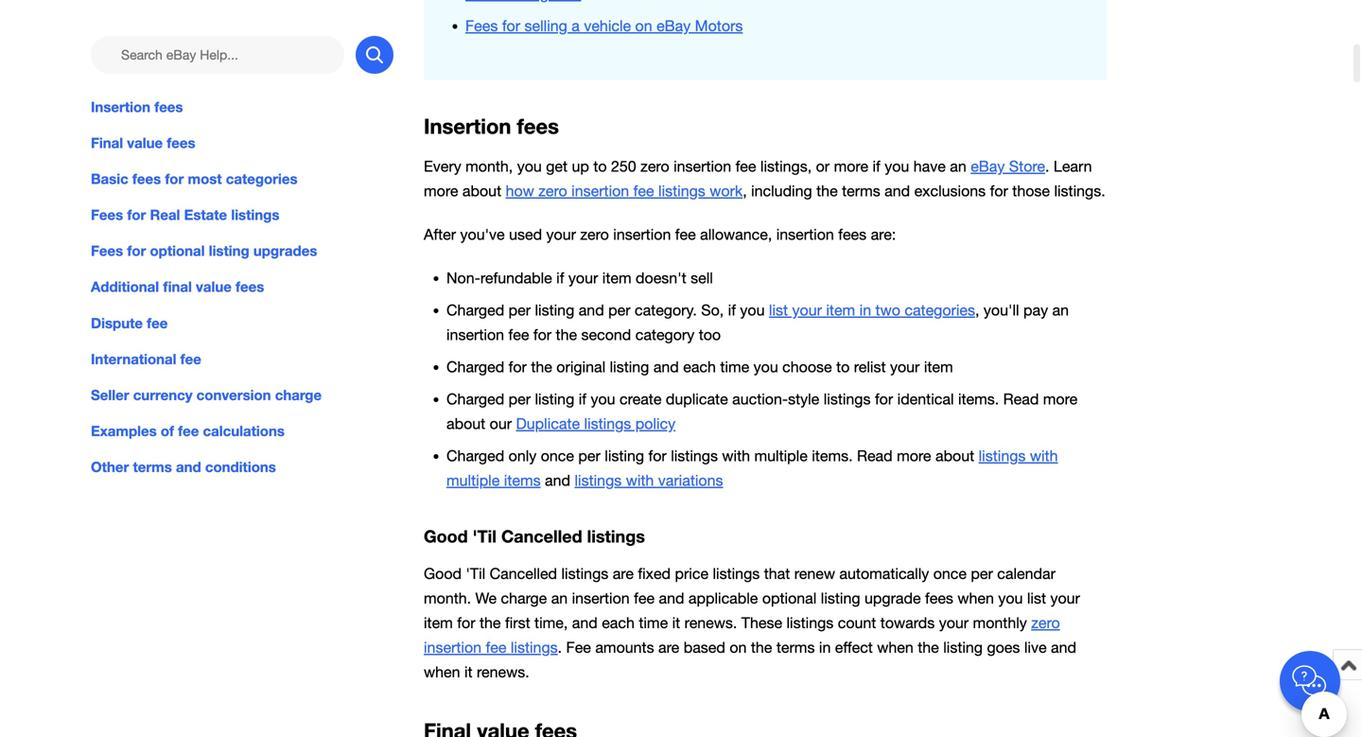 Task type: locate. For each thing, give the bounding box(es) containing it.
upgrade
[[865, 589, 921, 607]]

0 horizontal spatial on
[[636, 17, 653, 35]]

calendar
[[998, 565, 1056, 582]]

1 horizontal spatial renews.
[[685, 614, 738, 632]]

. inside . learn more about
[[1046, 158, 1050, 175]]

1 horizontal spatial once
[[934, 565, 967, 582]]

fees down final value fees
[[132, 170, 161, 187]]

fees left selling
[[466, 17, 498, 35]]

0 horizontal spatial multiple
[[447, 472, 500, 489]]

on right vehicle at the top of page
[[636, 17, 653, 35]]

most
[[188, 170, 222, 187]]

an right pay
[[1053, 302, 1069, 319]]

automatically
[[840, 565, 930, 582]]

more down identical
[[897, 447, 932, 465]]

are left based
[[659, 639, 680, 656]]

0 horizontal spatial in
[[819, 639, 831, 656]]

0 horizontal spatial renews.
[[477, 664, 530, 681]]

1 vertical spatial once
[[934, 565, 967, 582]]

1 vertical spatial optional
[[763, 589, 817, 607]]

1 vertical spatial .
[[558, 639, 562, 656]]

0 vertical spatial 'til
[[473, 526, 497, 547]]

1 vertical spatial 'til
[[466, 565, 486, 582]]

more down the every
[[424, 182, 459, 200]]

every
[[424, 158, 462, 175]]

fees down fees for optional listing upgrades link
[[236, 278, 264, 296]]

insertion
[[91, 98, 151, 115], [424, 114, 511, 139]]

0 vertical spatial read
[[1004, 391, 1039, 408]]

international fee link
[[91, 349, 394, 369]]

1 horizontal spatial insertion fees
[[424, 114, 559, 139]]

good for good 'til cancelled listings
[[424, 526, 468, 547]]

listings inside the charged per listing if you create duplicate auction-style listings for identical items. read more about our
[[824, 391, 871, 408]]

dispute fee
[[91, 314, 168, 332]]

1 horizontal spatial value
[[196, 278, 232, 296]]

charged
[[447, 302, 505, 319], [447, 358, 505, 376], [447, 391, 505, 408], [447, 447, 505, 465]]

with
[[723, 447, 751, 465], [1031, 447, 1059, 465], [626, 472, 654, 489]]

0 horizontal spatial charge
[[275, 386, 322, 404]]

towards
[[881, 614, 935, 632]]

on right based
[[730, 639, 747, 656]]

0 vertical spatial items.
[[959, 391, 1000, 408]]

0 horizontal spatial insertion fees
[[91, 98, 183, 115]]

0 horizontal spatial an
[[551, 589, 568, 607]]

2 horizontal spatial when
[[958, 589, 995, 607]]

1 horizontal spatial in
[[860, 302, 872, 319]]

fees inside final value fees "link"
[[167, 134, 195, 151]]

fee down fixed
[[634, 589, 655, 607]]

insertion down non-
[[447, 326, 504, 344]]

only
[[509, 447, 537, 465]]

you up duplicate listings policy link
[[591, 391, 616, 408]]

categories right two
[[905, 302, 976, 319]]

more
[[834, 158, 869, 175], [424, 182, 459, 200], [1044, 391, 1078, 408], [897, 447, 932, 465]]

final value fees link
[[91, 133, 394, 153]]

you right so,
[[740, 302, 765, 319]]

1 vertical spatial categories
[[905, 302, 976, 319]]

and inside the . fee amounts are based on the terms in effect when the listing goes live and when it renews.
[[1051, 639, 1077, 656]]

fees for selling a vehicle on ebay motors
[[466, 17, 743, 35]]

0 vertical spatial multiple
[[755, 447, 808, 465]]

1 horizontal spatial items.
[[959, 391, 1000, 408]]

1 charged from the top
[[447, 302, 505, 319]]

2 horizontal spatial terms
[[842, 182, 881, 200]]

estate
[[184, 206, 227, 223]]

examples of fee calculations
[[91, 423, 285, 440]]

items. down style
[[812, 447, 853, 465]]

fees up basic fees for most categories
[[167, 134, 195, 151]]

0 horizontal spatial are
[[613, 565, 634, 582]]

about inside . learn more about
[[463, 182, 502, 200]]

month.
[[424, 589, 471, 607]]

cancelled inside good 'til cancelled listings are fixed price listings that renew automatically once per calendar month. we charge an insertion fee and applicable optional listing upgrade fees when you list your item for the first time, and each time it renews. these listings count towards your monthly
[[490, 565, 557, 582]]

that
[[764, 565, 791, 582]]

each up duplicate
[[684, 358, 716, 376]]

examples
[[91, 423, 157, 440]]

1 horizontal spatial terms
[[777, 639, 815, 656]]

about down month,
[[463, 182, 502, 200]]

per
[[509, 302, 531, 319], [609, 302, 631, 319], [509, 391, 531, 408], [579, 447, 601, 465], [971, 565, 994, 582]]

0 vertical spatial once
[[541, 447, 574, 465]]

0 horizontal spatial terms
[[133, 459, 172, 476]]

in inside the . fee amounts are based on the terms in effect when the listing goes live and when it renews.
[[819, 639, 831, 656]]

each inside good 'til cancelled listings are fixed price listings that renew automatically once per calendar month. we charge an insertion fee and applicable optional listing upgrade fees when you list your item for the first time, and each time it renews. these listings count towards your monthly
[[602, 614, 635, 632]]

optional down that
[[763, 589, 817, 607]]

0 vertical spatial terms
[[842, 182, 881, 200]]

multiple inside listings with multiple items
[[447, 472, 500, 489]]

.
[[1046, 158, 1050, 175], [558, 639, 562, 656]]

0 vertical spatial cancelled
[[502, 526, 583, 547]]

0 horizontal spatial .
[[558, 639, 562, 656]]

. left fee
[[558, 639, 562, 656]]

fee
[[566, 639, 591, 656]]

0 horizontal spatial ,
[[743, 182, 747, 200]]

cancelled
[[502, 526, 583, 547], [490, 565, 557, 582]]

'til
[[473, 526, 497, 547], [466, 565, 486, 582]]

2 good from the top
[[424, 565, 462, 582]]

good
[[424, 526, 468, 547], [424, 565, 462, 582]]

and up are:
[[885, 182, 911, 200]]

insertion inside , you'll pay an insertion fee for the second category too
[[447, 326, 504, 344]]

category.
[[635, 302, 697, 319]]

relist
[[854, 358, 886, 376]]

in left two
[[860, 302, 872, 319]]

real
[[150, 206, 180, 223]]

1 vertical spatial value
[[196, 278, 232, 296]]

we
[[476, 589, 497, 607]]

1 vertical spatial charge
[[501, 589, 547, 607]]

read down relist
[[857, 447, 893, 465]]

0 vertical spatial to
[[594, 158, 607, 175]]

item inside good 'til cancelled listings are fixed price listings that renew automatically once per calendar month. we charge an insertion fee and applicable optional listing upgrade fees when you list your item for the first time, and each time it renews. these listings count towards your monthly
[[424, 614, 453, 632]]

for
[[502, 17, 521, 35], [165, 170, 184, 187], [991, 182, 1009, 200], [127, 206, 146, 223], [127, 242, 146, 259], [534, 326, 552, 344], [509, 358, 527, 376], [875, 391, 894, 408], [649, 447, 667, 465], [457, 614, 476, 632]]

original
[[557, 358, 606, 376]]

0 vertical spatial on
[[636, 17, 653, 35]]

you've
[[460, 226, 505, 243]]

the up original
[[556, 326, 577, 344]]

once up towards at the right bottom
[[934, 565, 967, 582]]

'til inside good 'til cancelled listings are fixed price listings that renew automatically once per calendar month. we charge an insertion fee and applicable optional listing upgrade fees when you list your item for the first time, and each time it renews. these listings count towards your monthly
[[466, 565, 486, 582]]

your up second
[[569, 269, 598, 287]]

ebay left motors
[[657, 17, 691, 35]]

time,
[[535, 614, 568, 632]]

1 horizontal spatial .
[[1046, 158, 1050, 175]]

insertion
[[674, 158, 732, 175], [572, 182, 630, 200], [614, 226, 671, 243], [777, 226, 835, 243], [447, 326, 504, 344], [572, 589, 630, 607], [424, 639, 482, 656]]

item down month. at the bottom
[[424, 614, 453, 632]]

an inside good 'til cancelled listings are fixed price listings that renew automatically once per calendar month. we charge an insertion fee and applicable optional listing upgrade fees when you list your item for the first time, and each time it renews. these listings count towards your monthly
[[551, 589, 568, 607]]

zero up live
[[1032, 614, 1061, 632]]

. fee amounts are based on the terms in effect when the listing goes live and when it renews.
[[424, 639, 1077, 681]]

for down month. at the bottom
[[457, 614, 476, 632]]

item up identical
[[924, 358, 954, 376]]

. for fee
[[558, 639, 562, 656]]

charged for charged only once per listing for listings with multiple items. read more about
[[447, 447, 505, 465]]

read down pay
[[1004, 391, 1039, 408]]

your right used
[[547, 226, 576, 243]]

and up fee
[[572, 614, 598, 632]]

0 horizontal spatial ebay
[[657, 17, 691, 35]]

per left calendar
[[971, 565, 994, 582]]

item
[[603, 269, 632, 287], [827, 302, 856, 319], [924, 358, 954, 376], [424, 614, 453, 632]]

2 vertical spatial fees
[[91, 242, 123, 259]]

1 good from the top
[[424, 526, 468, 547]]

policy
[[636, 415, 676, 433]]

1 horizontal spatial categories
[[905, 302, 976, 319]]

ebay left store
[[971, 158, 1005, 175]]

0 horizontal spatial when
[[424, 664, 460, 681]]

list
[[769, 302, 788, 319], [1028, 589, 1047, 607]]

the down we
[[480, 614, 501, 632]]

, down every month, you get up to 250 zero insertion fee listings, or more if you have an ebay store
[[743, 182, 747, 200]]

1 vertical spatial good
[[424, 565, 462, 582]]

an up the exclusions
[[950, 158, 967, 175]]

1 vertical spatial in
[[819, 639, 831, 656]]

categories down final value fees "link"
[[226, 170, 298, 187]]

non-refundable if your item doesn't sell
[[447, 269, 713, 287]]

about left the our
[[447, 415, 486, 433]]

listing down the fees for real estate listings link
[[209, 242, 250, 259]]

on for vehicle
[[636, 17, 653, 35]]

when down month. at the bottom
[[424, 664, 460, 681]]

fees down basic
[[91, 206, 123, 223]]

terms down these
[[777, 639, 815, 656]]

1 vertical spatial read
[[857, 447, 893, 465]]

in
[[860, 302, 872, 319], [819, 639, 831, 656]]

charge up first
[[501, 589, 547, 607]]

insertion down month. at the bottom
[[424, 639, 482, 656]]

conditions
[[205, 459, 276, 476]]

choose
[[783, 358, 832, 376]]

on for based
[[730, 639, 747, 656]]

listings inside zero insertion fee listings
[[511, 639, 558, 656]]

1 horizontal spatial ebay
[[971, 158, 1005, 175]]

fees for real estate listings link
[[91, 205, 394, 225]]

0 horizontal spatial read
[[857, 447, 893, 465]]

1 vertical spatial on
[[730, 639, 747, 656]]

1 vertical spatial to
[[837, 358, 850, 376]]

0 vertical spatial are
[[613, 565, 634, 582]]

1 vertical spatial an
[[1053, 302, 1069, 319]]

1 vertical spatial each
[[602, 614, 635, 632]]

0 vertical spatial ,
[[743, 182, 747, 200]]

0 horizontal spatial list
[[769, 302, 788, 319]]

0 vertical spatial ebay
[[657, 17, 691, 35]]

1 vertical spatial fees
[[91, 206, 123, 223]]

0 vertical spatial categories
[[226, 170, 298, 187]]

to left relist
[[837, 358, 850, 376]]

dispute fee link
[[91, 313, 394, 333]]

renews. down first
[[477, 664, 530, 681]]

multiple
[[755, 447, 808, 465], [447, 472, 500, 489]]

fees inside insertion fees link
[[154, 98, 183, 115]]

about down identical
[[936, 447, 975, 465]]

charged only once per listing for listings with multiple items. read more about
[[447, 447, 979, 465]]

pay
[[1024, 302, 1049, 319]]

1 horizontal spatial charge
[[501, 589, 547, 607]]

1 horizontal spatial with
[[723, 447, 751, 465]]

1 horizontal spatial optional
[[763, 589, 817, 607]]

, left you'll
[[976, 302, 980, 319]]

1 vertical spatial time
[[639, 614, 668, 632]]

,
[[743, 182, 747, 200], [976, 302, 980, 319]]

too
[[699, 326, 721, 344]]

the inside good 'til cancelled listings are fixed price listings that renew automatically once per calendar month. we charge an insertion fee and applicable optional listing upgrade fees when you list your item for the first time, and each time it renews. these listings count towards your monthly
[[480, 614, 501, 632]]

2 vertical spatial terms
[[777, 639, 815, 656]]

to right up
[[594, 158, 607, 175]]

1 horizontal spatial insertion
[[424, 114, 511, 139]]

2 horizontal spatial an
[[1053, 302, 1069, 319]]

0 vertical spatial optional
[[150, 242, 205, 259]]

1 horizontal spatial on
[[730, 639, 747, 656]]

'til for good 'til cancelled listings are fixed price listings that renew automatically once per calendar month. we charge an insertion fee and applicable optional listing upgrade fees when you list your item for the first time, and each time it renews. these listings count towards your monthly
[[466, 565, 486, 582]]

list up choose
[[769, 302, 788, 319]]

fees for fees for optional listing upgrades
[[91, 242, 123, 259]]

listings.
[[1055, 182, 1106, 200]]

for down ebay store link
[[991, 182, 1009, 200]]

how zero insertion fee listings work , including the terms and exclusions for those listings.
[[506, 182, 1106, 200]]

fees up towards at the right bottom
[[926, 589, 954, 607]]

categories inside "link"
[[226, 170, 298, 187]]

basic fees for most categories link
[[91, 169, 394, 189]]

examples of fee calculations link
[[91, 421, 394, 441]]

for left most
[[165, 170, 184, 187]]

0 vertical spatial when
[[958, 589, 995, 607]]

1 vertical spatial list
[[1028, 589, 1047, 607]]

insertion fees inside insertion fees link
[[91, 98, 183, 115]]

if inside the charged per listing if you create duplicate auction-style listings for identical items. read more about our
[[579, 391, 587, 408]]

other terms and conditions
[[91, 459, 276, 476]]

your down calendar
[[1051, 589, 1081, 607]]

0 vertical spatial fees
[[466, 17, 498, 35]]

insertion fees
[[91, 98, 183, 115], [424, 114, 559, 139]]

the
[[817, 182, 838, 200], [556, 326, 577, 344], [531, 358, 553, 376], [480, 614, 501, 632], [751, 639, 773, 656], [918, 639, 940, 656]]

. inside the . fee amounts are based on the terms in effect when the listing goes live and when it renews.
[[558, 639, 562, 656]]

insertion up fee
[[572, 589, 630, 607]]

for down relist
[[875, 391, 894, 408]]

or
[[816, 158, 830, 175]]

insertion down how zero insertion fee listings work , including the terms and exclusions for those listings.
[[777, 226, 835, 243]]

listings with variations link
[[575, 472, 724, 489]]

on inside the . fee amounts are based on the terms in effect when the listing goes live and when it renews.
[[730, 639, 747, 656]]

2 charged from the top
[[447, 358, 505, 376]]

optional up final
[[150, 242, 205, 259]]

0 vertical spatial about
[[463, 182, 502, 200]]

it inside good 'til cancelled listings are fixed price listings that renew automatically once per calendar month. we charge an insertion fee and applicable optional listing upgrade fees when you list your item for the first time, and each time it renews. these listings count towards your monthly
[[673, 614, 681, 632]]

multiple left items
[[447, 472, 500, 489]]

2 vertical spatial an
[[551, 589, 568, 607]]

1 horizontal spatial it
[[673, 614, 681, 632]]

0 horizontal spatial it
[[465, 664, 473, 681]]

charged inside the charged per listing if you create duplicate auction-style listings for identical items. read more about our
[[447, 391, 505, 408]]

charged for charged per listing if you create duplicate auction-style listings for identical items. read more about our
[[447, 391, 505, 408]]

ebay
[[657, 17, 691, 35], [971, 158, 1005, 175]]

you up how
[[517, 158, 542, 175]]

after
[[424, 226, 456, 243]]

terms
[[842, 182, 881, 200], [133, 459, 172, 476], [777, 639, 815, 656]]

after you've used your zero insertion fee allowance, insertion fees are:
[[424, 226, 897, 243]]

2 vertical spatial when
[[424, 664, 460, 681]]

categories
[[226, 170, 298, 187], [905, 302, 976, 319]]

fees up the additional
[[91, 242, 123, 259]]

the down these
[[751, 639, 773, 656]]

for inside , you'll pay an insertion fee for the second category too
[[534, 326, 552, 344]]

0 vertical spatial an
[[950, 158, 967, 175]]

final
[[91, 134, 123, 151]]

it down month. at the bottom
[[465, 664, 473, 681]]

1 vertical spatial items.
[[812, 447, 853, 465]]

0 vertical spatial renews.
[[685, 614, 738, 632]]

you'll
[[984, 302, 1020, 319]]

0 horizontal spatial time
[[639, 614, 668, 632]]

read inside the charged per listing if you create duplicate auction-style listings for identical items. read more about our
[[1004, 391, 1039, 408]]

1 vertical spatial about
[[447, 415, 486, 433]]

time up 'amounts'
[[639, 614, 668, 632]]

0 vertical spatial value
[[127, 134, 163, 151]]

once inside good 'til cancelled listings are fixed price listings that renew automatically once per calendar month. we charge an insertion fee and applicable optional listing upgrade fees when you list your item for the first time, and each time it renews. these listings count towards your monthly
[[934, 565, 967, 582]]

list down calendar
[[1028, 589, 1047, 607]]

3 charged from the top
[[447, 391, 505, 408]]

value
[[127, 134, 163, 151], [196, 278, 232, 296]]

fee inside , you'll pay an insertion fee for the second category too
[[509, 326, 529, 344]]

you inside good 'til cancelled listings are fixed price listings that renew automatically once per calendar month. we charge an insertion fee and applicable optional listing upgrade fees when you list your item for the first time, and each time it renews. these listings count towards your monthly
[[999, 589, 1023, 607]]

count
[[838, 614, 877, 632]]

0 horizontal spatial categories
[[226, 170, 298, 187]]

4 charged from the top
[[447, 447, 505, 465]]

fee up "seller currency conversion charge"
[[180, 350, 201, 368]]

when down towards at the right bottom
[[878, 639, 914, 656]]

fees for real estate listings
[[91, 206, 280, 223]]

0 vertical spatial .
[[1046, 158, 1050, 175]]

final
[[163, 278, 192, 296]]

0 vertical spatial time
[[721, 358, 750, 376]]

1 horizontal spatial are
[[659, 639, 680, 656]]

you up monthly
[[999, 589, 1023, 607]]

each up 'amounts'
[[602, 614, 635, 632]]

'til for good 'til cancelled listings
[[473, 526, 497, 547]]

fee down first
[[486, 639, 507, 656]]

1 vertical spatial renews.
[[477, 664, 530, 681]]

insertion fees up final value fees
[[91, 98, 183, 115]]

exclusions
[[915, 182, 986, 200]]

1 vertical spatial are
[[659, 639, 680, 656]]

1 vertical spatial it
[[465, 664, 473, 681]]

1 horizontal spatial read
[[1004, 391, 1039, 408]]

fee down refundable
[[509, 326, 529, 344]]

0 horizontal spatial to
[[594, 158, 607, 175]]

good inside good 'til cancelled listings are fixed price listings that renew automatically once per calendar month. we charge an insertion fee and applicable optional listing upgrade fees when you list your item for the first time, and each time it renews. these listings count towards your monthly
[[424, 565, 462, 582]]

1 horizontal spatial each
[[684, 358, 716, 376]]

once down duplicate
[[541, 447, 574, 465]]

optional inside fees for optional listing upgrades link
[[150, 242, 205, 259]]

0 horizontal spatial each
[[602, 614, 635, 632]]



Task type: vqa. For each thing, say whether or not it's contained in the screenshot.
the rightmost $29.99
no



Task type: describe. For each thing, give the bounding box(es) containing it.
based
[[684, 639, 726, 656]]

list your item in two categories link
[[769, 302, 976, 319]]

insertion inside good 'til cancelled listings are fixed price listings that renew automatically once per calendar month. we charge an insertion fee and applicable optional listing upgrade fees when you list your item for the first time, and each time it renews. these listings count towards your monthly
[[572, 589, 630, 607]]

non-
[[447, 269, 481, 287]]

including
[[752, 182, 813, 200]]

insertion fees link
[[91, 97, 394, 117]]

charged per listing if you create duplicate auction-style listings for identical items. read more about our
[[447, 391, 1078, 433]]

doesn't
[[636, 269, 687, 287]]

second
[[582, 326, 632, 344]]

insertion inside zero insertion fee listings
[[424, 639, 482, 656]]

for inside good 'til cancelled listings are fixed price listings that renew automatically once per calendar month. we charge an insertion fee and applicable optional listing upgrade fees when you list your item for the first time, and each time it renews. these listings count towards your monthly
[[457, 614, 476, 632]]

fee up work
[[736, 158, 757, 175]]

fees inside additional final value fees link
[[236, 278, 264, 296]]

fees up get
[[517, 114, 559, 139]]

your left monthly
[[940, 614, 969, 632]]

about inside the charged per listing if you create duplicate auction-style listings for identical items. read more about our
[[447, 415, 486, 433]]

with inside listings with multiple items
[[1031, 447, 1059, 465]]

up
[[572, 158, 590, 175]]

seller currency conversion charge
[[91, 386, 322, 404]]

category
[[636, 326, 695, 344]]

insertion down up
[[572, 182, 630, 200]]

for left selling
[[502, 17, 521, 35]]

if left have
[[873, 158, 881, 175]]

charged for charged for the original listing and each time you choose to relist your item
[[447, 358, 505, 376]]

listing down non-refundable if your item doesn't sell
[[535, 302, 575, 319]]

1 horizontal spatial to
[[837, 358, 850, 376]]

month,
[[466, 158, 513, 175]]

0 vertical spatial in
[[860, 302, 872, 319]]

optional inside good 'til cancelled listings are fixed price listings that renew automatically once per calendar month. we charge an insertion fee and applicable optional listing upgrade fees when you list your item for the first time, and each time it renews. these listings count towards your monthly
[[763, 589, 817, 607]]

zero up non-refundable if your item doesn't sell
[[580, 226, 609, 243]]

fee inside good 'til cancelled listings are fixed price listings that renew automatically once per calendar month. we charge an insertion fee and applicable optional listing upgrade fees when you list your item for the first time, and each time it renews. these listings count towards your monthly
[[634, 589, 655, 607]]

seller currency conversion charge link
[[91, 385, 394, 405]]

listing up create
[[610, 358, 650, 376]]

and down fixed
[[659, 589, 685, 607]]

and down category at the top
[[654, 358, 679, 376]]

charged for the original listing and each time you choose to relist your item
[[447, 358, 954, 376]]

conversion
[[197, 386, 271, 404]]

per up second
[[609, 302, 631, 319]]

0 vertical spatial list
[[769, 302, 788, 319]]

auction-
[[733, 391, 788, 408]]

per inside the charged per listing if you create duplicate auction-style listings for identical items. read more about our
[[509, 391, 531, 408]]

the down "or" in the top right of the page
[[817, 182, 838, 200]]

the down towards at the right bottom
[[918, 639, 940, 656]]

these
[[742, 614, 783, 632]]

additional final value fees link
[[91, 277, 394, 297]]

, you'll pay an insertion fee for the second category too
[[447, 302, 1069, 344]]

fees inside basic fees for most categories "link"
[[132, 170, 161, 187]]

per down duplicate listings policy link
[[579, 447, 601, 465]]

renew
[[795, 565, 836, 582]]

you left have
[[885, 158, 910, 175]]

fees inside good 'til cancelled listings are fixed price listings that renew automatically once per calendar month. we charge an insertion fee and applicable optional listing upgrade fees when you list your item for the first time, and each time it renews. these listings count towards your monthly
[[926, 589, 954, 607]]

of
[[161, 423, 174, 440]]

renews. inside the . fee amounts are based on the terms in effect when the listing goes live and when it renews.
[[477, 664, 530, 681]]

upgrades
[[254, 242, 317, 259]]

per down refundable
[[509, 302, 531, 319]]

value inside "link"
[[127, 134, 163, 151]]

applicable
[[689, 589, 758, 607]]

, inside , you'll pay an insertion fee for the second category too
[[976, 302, 980, 319]]

fee inside zero insertion fee listings
[[486, 639, 507, 656]]

charged per listing and per category. so, if you list your item in two categories
[[447, 302, 976, 319]]

item left the doesn't
[[603, 269, 632, 287]]

have
[[914, 158, 946, 175]]

additional
[[91, 278, 159, 296]]

for inside the charged per listing if you create duplicate auction-style listings for identical items. read more about our
[[875, 391, 894, 408]]

time inside good 'til cancelled listings are fixed price listings that renew automatically once per calendar month. we charge an insertion fee and applicable optional listing upgrade fees when you list your item for the first time, and each time it renews. these listings count towards your monthly
[[639, 614, 668, 632]]

insertion up work
[[674, 158, 732, 175]]

those
[[1013, 182, 1051, 200]]

for inside "link"
[[165, 170, 184, 187]]

1 vertical spatial terms
[[133, 459, 172, 476]]

duplicate
[[666, 391, 728, 408]]

calculations
[[203, 423, 285, 440]]

live
[[1025, 639, 1047, 656]]

good for good 'til cancelled listings are fixed price listings that renew automatically once per calendar month. we charge an insertion fee and applicable optional listing upgrade fees when you list your item for the first time, and each time it renews. these listings count towards your monthly
[[424, 565, 462, 582]]

fees for selling a vehicle on ebay motors link
[[466, 17, 743, 35]]

are:
[[871, 226, 897, 243]]

selling
[[525, 17, 568, 35]]

are inside good 'til cancelled listings are fixed price listings that renew automatically once per calendar month. we charge an insertion fee and applicable optional listing upgrade fees when you list your item for the first time, and each time it renews. these listings count towards your monthly
[[613, 565, 634, 582]]

international
[[91, 350, 177, 368]]

sell
[[691, 269, 713, 287]]

0 horizontal spatial with
[[626, 472, 654, 489]]

terms inside the . fee amounts are based on the terms in effect when the listing goes live and when it renews.
[[777, 639, 815, 656]]

item left two
[[827, 302, 856, 319]]

our
[[490, 415, 512, 433]]

listings,
[[761, 158, 812, 175]]

1 horizontal spatial when
[[878, 639, 914, 656]]

fee up sell
[[676, 226, 696, 243]]

seller
[[91, 386, 129, 404]]

for up listings with variations "link"
[[649, 447, 667, 465]]

you up auction-
[[754, 358, 779, 376]]

1 horizontal spatial time
[[721, 358, 750, 376]]

fees for fees for selling a vehicle on ebay motors
[[466, 17, 498, 35]]

cancelled for good 'til cancelled listings are fixed price listings that renew automatically once per calendar month. we charge an insertion fee and applicable optional listing upgrade fees when you list your item for the first time, and each time it renews. these listings count towards your monthly
[[490, 565, 557, 582]]

fee right the of
[[178, 423, 199, 440]]

used
[[509, 226, 542, 243]]

Search eBay Help... text field
[[91, 36, 344, 74]]

currency
[[133, 386, 193, 404]]

every month, you get up to 250 zero insertion fee listings, or more if you have an ebay store
[[424, 158, 1046, 175]]

you inside the charged per listing if you create duplicate auction-style listings for identical items. read more about our
[[591, 391, 616, 408]]

2 vertical spatial about
[[936, 447, 975, 465]]

1 horizontal spatial multiple
[[755, 447, 808, 465]]

and right items
[[545, 472, 571, 489]]

for left the 'real'
[[127, 206, 146, 223]]

listing inside the . fee amounts are based on the terms in effect when the listing goes live and when it renews.
[[944, 639, 983, 656]]

1 vertical spatial ebay
[[971, 158, 1005, 175]]

how
[[506, 182, 535, 200]]

when inside good 'til cancelled listings are fixed price listings that renew automatically once per calendar month. we charge an insertion fee and applicable optional listing upgrade fees when you list your item for the first time, and each time it renews. these listings count towards your monthly
[[958, 589, 995, 607]]

and down examples of fee calculations
[[176, 459, 201, 476]]

price
[[675, 565, 709, 582]]

listing inside the charged per listing if you create duplicate auction-style listings for identical items. read more about our
[[535, 391, 575, 408]]

how zero insertion fee listings work link
[[506, 182, 743, 200]]

other
[[91, 459, 129, 476]]

so,
[[701, 302, 724, 319]]

0 horizontal spatial once
[[541, 447, 574, 465]]

the inside , you'll pay an insertion fee for the second category too
[[556, 326, 577, 344]]

and up second
[[579, 302, 604, 319]]

cancelled for good 'til cancelled listings
[[502, 526, 583, 547]]

vehicle
[[584, 17, 631, 35]]

ebay store link
[[971, 158, 1046, 175]]

monthly
[[973, 614, 1028, 632]]

listings inside listings with multiple items
[[979, 447, 1026, 465]]

zero down get
[[539, 182, 568, 200]]

0 vertical spatial charge
[[275, 386, 322, 404]]

per inside good 'til cancelled listings are fixed price listings that renew automatically once per calendar month. we charge an insertion fee and applicable optional listing upgrade fees when you list your item for the first time, and each time it renews. these listings count towards your monthly
[[971, 565, 994, 582]]

0 horizontal spatial insertion
[[91, 98, 151, 115]]

allowance,
[[700, 226, 773, 243]]

identical
[[898, 391, 954, 408]]

more inside . learn more about
[[424, 182, 459, 200]]

fixed
[[638, 565, 671, 582]]

more right "or" in the top right of the page
[[834, 158, 869, 175]]

additional final value fees
[[91, 278, 264, 296]]

if right so,
[[728, 302, 736, 319]]

listing inside good 'til cancelled listings are fixed price listings that renew automatically once per calendar month. we charge an insertion fee and applicable optional listing upgrade fees when you list your item for the first time, and each time it renews. these listings count towards your monthly
[[821, 589, 861, 607]]

listings with multiple items
[[447, 447, 1059, 489]]

fee down "250"
[[634, 182, 655, 200]]

fee up international fee
[[147, 314, 168, 332]]

for up the our
[[509, 358, 527, 376]]

basic fees for most categories
[[91, 170, 298, 187]]

more inside the charged per listing if you create duplicate auction-style listings for identical items. read more about our
[[1044, 391, 1078, 408]]

250
[[611, 158, 637, 175]]

dispute
[[91, 314, 143, 332]]

your right relist
[[891, 358, 920, 376]]

zero right "250"
[[641, 158, 670, 175]]

duplicate listings policy link
[[516, 415, 676, 433]]

create
[[620, 391, 662, 408]]

zero inside zero insertion fee listings
[[1032, 614, 1061, 632]]

fees left are:
[[839, 226, 867, 243]]

items
[[504, 472, 541, 489]]

international fee
[[91, 350, 201, 368]]

for up the additional
[[127, 242, 146, 259]]

renews. inside good 'til cancelled listings are fixed price listings that renew automatically once per calendar month. we charge an insertion fee and applicable optional listing upgrade fees when you list your item for the first time, and each time it renews. these listings count towards your monthly
[[685, 614, 738, 632]]

an inside , you'll pay an insertion fee for the second category too
[[1053, 302, 1069, 319]]

your up choose
[[793, 302, 822, 319]]

list inside good 'til cancelled listings are fixed price listings that renew automatically once per calendar month. we charge an insertion fee and applicable optional listing upgrade fees when you list your item for the first time, and each time it renews. these listings count towards your monthly
[[1028, 589, 1047, 607]]

it inside the . fee amounts are based on the terms in effect when the listing goes live and when it renews.
[[465, 664, 473, 681]]

zero insertion fee listings link
[[424, 614, 1061, 656]]

good 'til cancelled listings are fixed price listings that renew automatically once per calendar month. we charge an insertion fee and applicable optional listing upgrade fees when you list your item for the first time, and each time it renews. these listings count towards your monthly
[[424, 565, 1081, 632]]

refundable
[[481, 269, 552, 287]]

are inside the . fee amounts are based on the terms in effect when the listing goes live and when it renews.
[[659, 639, 680, 656]]

first
[[505, 614, 531, 632]]

. learn more about
[[424, 158, 1093, 200]]

fees for fees for real estate listings
[[91, 206, 123, 223]]

items. inside the charged per listing if you create duplicate auction-style listings for identical items. read more about our
[[959, 391, 1000, 408]]

goes
[[988, 639, 1021, 656]]

learn
[[1054, 158, 1093, 175]]

. for learn
[[1046, 158, 1050, 175]]

a
[[572, 17, 580, 35]]

good 'til cancelled listings
[[424, 526, 645, 547]]

the left original
[[531, 358, 553, 376]]

listing up and listings with variations
[[605, 447, 645, 465]]

charge inside good 'til cancelled listings are fixed price listings that renew automatically once per calendar month. we charge an insertion fee and applicable optional listing upgrade fees when you list your item for the first time, and each time it renews. these listings count towards your monthly
[[501, 589, 547, 607]]

if right refundable
[[557, 269, 565, 287]]

1 horizontal spatial an
[[950, 158, 967, 175]]

charged for charged per listing and per category. so, if you list your item in two categories
[[447, 302, 505, 319]]

insertion down how zero insertion fee listings work link
[[614, 226, 671, 243]]



